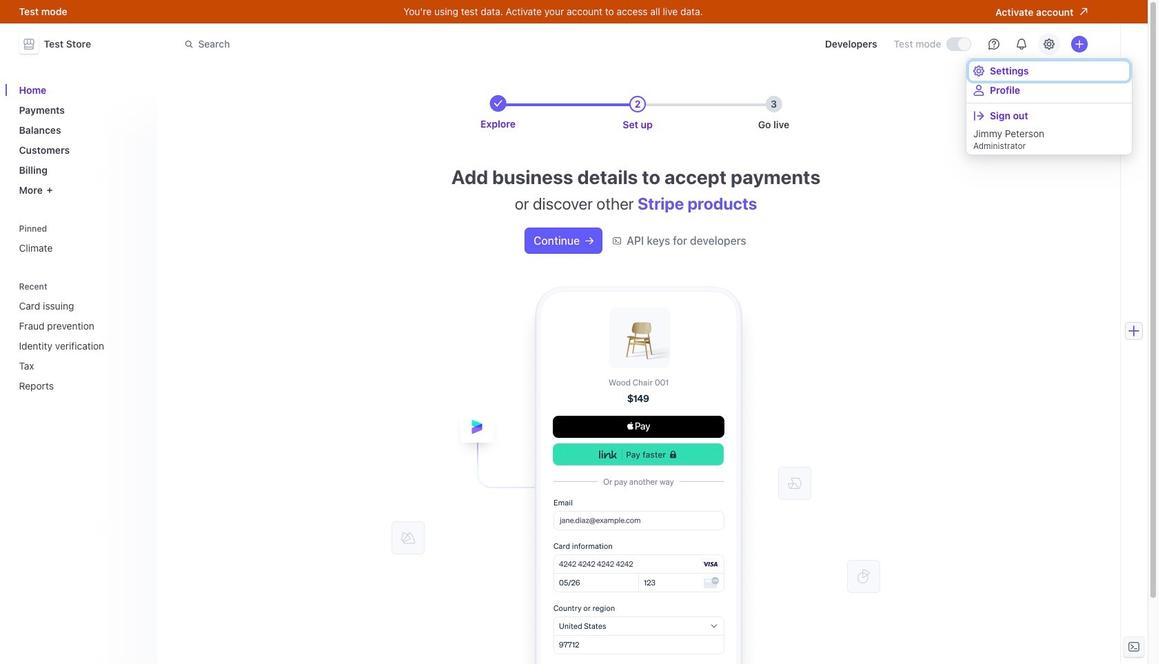 Task type: describe. For each thing, give the bounding box(es) containing it.
clear history image
[[135, 282, 143, 291]]

svg image
[[586, 237, 594, 245]]

Search text field
[[176, 31, 565, 57]]

notifications image
[[1016, 39, 1027, 50]]



Task type: locate. For each thing, give the bounding box(es) containing it.
menu item
[[970, 106, 1130, 126]]

None search field
[[176, 31, 565, 57]]

help image
[[989, 39, 1000, 50]]

recent element
[[13, 277, 149, 397], [13, 294, 149, 397]]

Test mode checkbox
[[947, 38, 971, 50]]

pinned element
[[13, 219, 149, 259]]

1 recent element from the top
[[13, 277, 149, 397]]

edit pins image
[[135, 224, 143, 233]]

core navigation links element
[[13, 79, 149, 201]]

2 recent element from the top
[[13, 294, 149, 397]]

menu
[[967, 59, 1132, 154]]

settings image
[[1044, 39, 1055, 50]]



Task type: vqa. For each thing, say whether or not it's contained in the screenshot.
Test mode checkbox
yes



